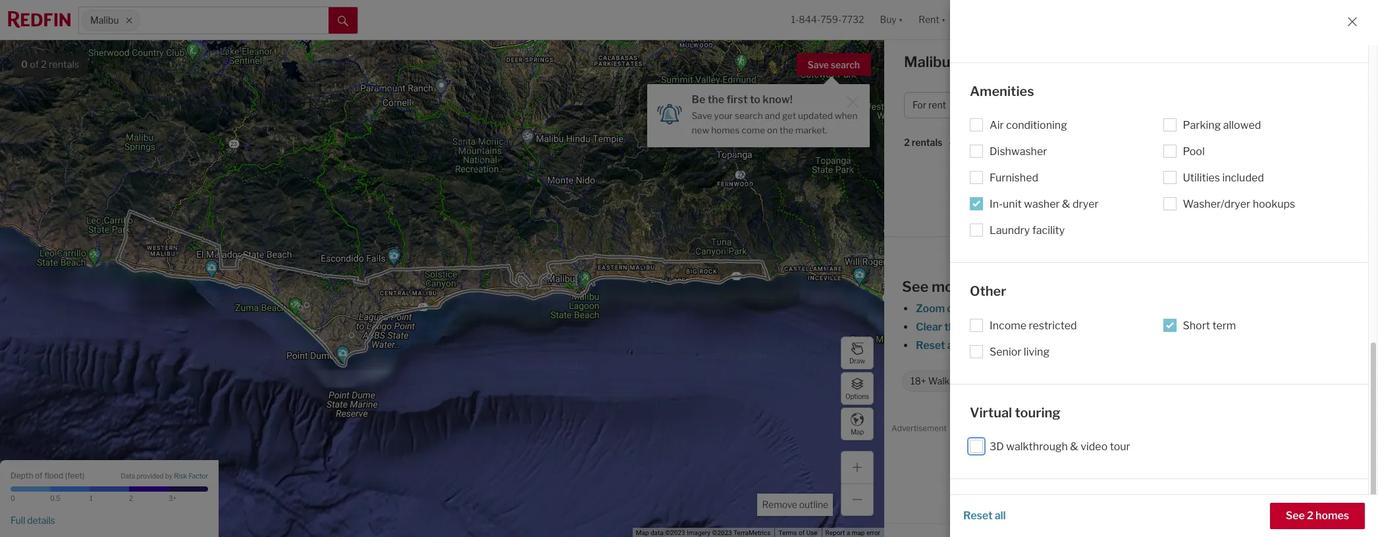 Task type: describe. For each thing, give the bounding box(es) containing it.
0 vertical spatial rentals
[[49, 59, 79, 70]]

save your search and get updated when new homes come on the market.
[[692, 111, 858, 135]]

1-844-759-7732 link
[[791, 14, 864, 25]]

reset all filters button
[[915, 340, 991, 352]]

1 horizontal spatial term
[[1275, 376, 1295, 387]]

options button
[[841, 373, 874, 406]]

for rent
[[913, 100, 946, 111]]

0 horizontal spatial the
[[708, 93, 724, 106]]

homes inside "zoom out clear the map boundary reset all filters or remove one of your filters below to see more homes"
[[1226, 340, 1259, 352]]

dishwasher
[[990, 146, 1047, 158]]

malibu for malibu apartments for rent
[[904, 53, 950, 70]]

save for save your search and get updated when new homes come on the market.
[[692, 111, 712, 121]]

get
[[782, 111, 796, 121]]

see 2 homes button
[[1270, 504, 1365, 530]]

1
[[90, 495, 93, 503]]

:
[[978, 137, 980, 148]]

18+ walk score
[[911, 376, 977, 387]]

first
[[727, 93, 748, 106]]

remove 52+ transit score image
[[1096, 378, 1104, 386]]

2 ©2023 from the left
[[712, 530, 732, 537]]

759-
[[821, 14, 842, 25]]

allowed
[[1223, 119, 1261, 132]]

search inside button
[[831, 59, 860, 70]]

1 vertical spatial &
[[1070, 441, 1078, 454]]

washer
[[1024, 198, 1060, 211]]

52+
[[1013, 376, 1029, 387]]

on
[[767, 125, 778, 135]]

reset all button
[[963, 504, 1006, 530]]

of for depth of flood ( feet )
[[35, 471, 43, 481]]

washer/dryer hookups
[[1183, 198, 1295, 211]]

facility
[[1032, 225, 1065, 237]]

laundry
[[990, 225, 1030, 237]]

more inside "zoom out clear the map boundary reset all filters or remove one of your filters below to see more homes"
[[1198, 340, 1223, 352]]

save search
[[808, 59, 860, 70]]

844-
[[799, 14, 821, 25]]

boundary
[[987, 321, 1034, 334]]

remove outline button
[[757, 494, 833, 517]]

reset inside the reset all button
[[963, 510, 993, 523]]

of inside "zoom out clear the map boundary reset all filters or remove one of your filters below to see more homes"
[[1066, 340, 1076, 352]]

by
[[165, 473, 172, 481]]

0 horizontal spatial map
[[852, 530, 865, 537]]

price button
[[977, 92, 1033, 119]]

clear the map boundary button
[[915, 321, 1035, 334]]

data provided by risk factor
[[121, 473, 208, 481]]

map data ©2023  imagery ©2023 terrametrics
[[636, 530, 771, 537]]

full details
[[11, 515, 55, 527]]

draw
[[849, 357, 865, 365]]

parking
[[1183, 119, 1221, 132]]

see 2 homes
[[1286, 510, 1349, 523]]

of for terms of use
[[799, 530, 805, 537]]

risk factor link
[[174, 473, 208, 482]]

air
[[990, 119, 1004, 132]]

0 horizontal spatial short
[[1183, 320, 1210, 332]]

see for see 2 homes
[[1286, 510, 1305, 523]]

price
[[985, 100, 1008, 111]]

zoom out button
[[915, 303, 964, 315]]

reset inside "zoom out clear the map boundary reset all filters or remove one of your filters below to see more homes"
[[916, 340, 945, 352]]

0 of 2 rentals
[[21, 59, 79, 70]]

transit
[[1031, 376, 1061, 387]]

schools link
[[970, 500, 1348, 518]]

1-844-759-7732
[[791, 14, 864, 25]]

apartments
[[953, 53, 1037, 70]]

map region
[[0, 0, 975, 538]]

0 horizontal spatial term
[[1212, 320, 1236, 332]]

air conditioning
[[990, 119, 1067, 132]]

save search button
[[796, 53, 871, 76]]

unit for washer
[[1003, 198, 1022, 211]]

for
[[1040, 53, 1060, 70]]

map inside "zoom out clear the map boundary reset all filters or remove one of your filters below to see more homes"
[[963, 321, 985, 334]]

0 for 0
[[11, 495, 15, 503]]

0 horizontal spatial more
[[932, 278, 968, 295]]

come
[[742, 125, 765, 135]]

18+
[[911, 376, 926, 387]]

recommended button
[[980, 137, 1059, 149]]

living
[[1024, 346, 1050, 359]]

your inside save your search and get updated when new homes come on the market.
[[714, 111, 733, 121]]

details
[[27, 515, 55, 527]]

3d
[[990, 441, 1004, 454]]

homes inside button
[[1316, 510, 1349, 523]]

)
[[82, 471, 85, 481]]

one
[[1045, 340, 1063, 352]]

depth of flood ( feet )
[[11, 471, 85, 481]]

1 horizontal spatial short term
[[1249, 376, 1295, 387]]

homes inside save your search and get updated when new homes come on the market.
[[711, 125, 740, 135]]

terms of use link
[[779, 530, 817, 537]]

0 vertical spatial &
[[1062, 198, 1070, 211]]

in- for in-unit washer/dryer
[[1125, 376, 1136, 387]]

to inside dialog
[[750, 93, 760, 106]]

pool
[[1183, 146, 1205, 158]]

be
[[692, 93, 705, 106]]

feet
[[67, 471, 82, 481]]

•
[[949, 138, 952, 149]]

a
[[847, 530, 850, 537]]

be the first to know!
[[692, 93, 793, 106]]

save for save search
[[808, 59, 829, 70]]

utilities
[[1183, 172, 1220, 184]]

recommended
[[982, 137, 1049, 148]]

schools
[[970, 500, 1020, 516]]

sort
[[958, 137, 978, 148]]

search inside save your search and get updated when new homes come on the market.
[[735, 111, 763, 121]]

map for map data ©2023  imagery ©2023 terrametrics
[[636, 530, 649, 537]]

in-unit washer & dryer
[[990, 198, 1099, 211]]

rentals inside 2 rentals • sort : recommended
[[912, 137, 942, 148]]

terms
[[779, 530, 797, 537]]



Task type: vqa. For each thing, say whether or not it's contained in the screenshot.
'clear the map boundary' button
yes



Task type: locate. For each thing, give the bounding box(es) containing it.
for rent button
[[904, 92, 971, 119]]

2 inside 2 rentals • sort : recommended
[[904, 137, 910, 148]]

0 vertical spatial short
[[1183, 320, 1210, 332]]

1-
[[791, 14, 799, 25]]

the inside save your search and get updated when new homes come on the market.
[[780, 125, 793, 135]]

terrametrics
[[734, 530, 771, 537]]

1 vertical spatial short
[[1249, 376, 1273, 387]]

map down options
[[851, 428, 864, 436]]

to right first
[[750, 93, 760, 106]]

map inside map button
[[851, 428, 864, 436]]

touring
[[1015, 405, 1061, 421]]

depth
[[11, 471, 33, 481]]

out
[[947, 303, 964, 315]]

0 horizontal spatial score
[[952, 376, 977, 387]]

remove outline
[[762, 500, 828, 511]]

0 horizontal spatial to
[[750, 93, 760, 106]]

1 horizontal spatial score
[[1063, 376, 1088, 387]]

homes
[[711, 125, 740, 135], [971, 278, 1017, 295], [1226, 340, 1259, 352], [1316, 510, 1349, 523]]

0 vertical spatial more
[[932, 278, 968, 295]]

0 vertical spatial report
[[1342, 426, 1362, 434]]

more
[[932, 278, 968, 295], [1198, 340, 1223, 352]]

remove 18+ walk score image
[[984, 378, 992, 386]]

1 vertical spatial short term
[[1249, 376, 1295, 387]]

0 vertical spatial map
[[963, 321, 985, 334]]

2 score from the left
[[1063, 376, 1088, 387]]

malibu apartments for rent
[[904, 53, 1097, 70]]

error
[[866, 530, 880, 537]]

1 horizontal spatial map
[[851, 428, 864, 436]]

map button
[[841, 408, 874, 441]]

1 horizontal spatial report
[[1342, 426, 1362, 434]]

in- right remove 52+ transit score icon
[[1125, 376, 1136, 387]]

1 horizontal spatial filters
[[1102, 340, 1131, 352]]

walk
[[928, 376, 950, 387]]

malibu
[[90, 15, 119, 26], [904, 53, 950, 70]]

all inside "zoom out clear the map boundary reset all filters or remove one of your filters below to see more homes"
[[947, 340, 958, 352]]

1 vertical spatial save
[[692, 111, 712, 121]]

1 filters from the left
[[961, 340, 990, 352]]

the
[[708, 93, 724, 106], [780, 125, 793, 135], [944, 321, 961, 334]]

remove
[[1005, 340, 1043, 352]]

flood
[[44, 471, 63, 481]]

7732
[[842, 14, 864, 25]]

1 horizontal spatial short
[[1249, 376, 1273, 387]]

0 vertical spatial reset
[[916, 340, 945, 352]]

your right one
[[1078, 340, 1100, 352]]

factor
[[189, 473, 208, 481]]

0 horizontal spatial report
[[825, 530, 845, 537]]

1 vertical spatial all
[[995, 510, 1006, 523]]

updated
[[798, 111, 833, 121]]

ad
[[1363, 426, 1371, 434]]

0 for 0 of 2 rentals
[[21, 59, 28, 70]]

& left dryer
[[1062, 198, 1070, 211]]

and
[[765, 111, 780, 121]]

0 vertical spatial your
[[714, 111, 733, 121]]

1 vertical spatial map
[[636, 530, 649, 537]]

0.5
[[50, 495, 60, 503]]

ad region
[[891, 435, 1371, 494]]

0 vertical spatial 0
[[21, 59, 28, 70]]

see
[[902, 278, 929, 295], [1286, 510, 1305, 523]]

1 vertical spatial report
[[825, 530, 845, 537]]

conditioning
[[1006, 119, 1067, 132]]

outline
[[799, 500, 828, 511]]

0 vertical spatial search
[[831, 59, 860, 70]]

submit search image
[[338, 16, 348, 26]]

0 horizontal spatial ©2023
[[665, 530, 685, 537]]

utilities included
[[1183, 172, 1264, 184]]

save inside button
[[808, 59, 829, 70]]

unit for washer/dryer
[[1136, 376, 1153, 387]]

1 vertical spatial term
[[1275, 376, 1295, 387]]

rent
[[928, 100, 946, 111]]

0 horizontal spatial save
[[692, 111, 712, 121]]

1 vertical spatial map
[[852, 530, 865, 537]]

tour
[[1110, 441, 1130, 454]]

malibu up for rent
[[904, 53, 950, 70]]

1 horizontal spatial unit
[[1136, 376, 1153, 387]]

0 vertical spatial the
[[708, 93, 724, 106]]

1 vertical spatial search
[[735, 111, 763, 121]]

report inside report ad button
[[1342, 426, 1362, 434]]

0 vertical spatial save
[[808, 59, 829, 70]]

in-unit washer/dryer
[[1125, 376, 1212, 387]]

the right on
[[780, 125, 793, 135]]

1 horizontal spatial save
[[808, 59, 829, 70]]

report a map error link
[[825, 530, 880, 537]]

0 vertical spatial all
[[947, 340, 958, 352]]

score for 52+ transit score
[[1063, 376, 1088, 387]]

2 vertical spatial the
[[944, 321, 961, 334]]

0 vertical spatial unit
[[1003, 198, 1022, 211]]

0 horizontal spatial unit
[[1003, 198, 1022, 211]]

save down 844-
[[808, 59, 829, 70]]

terms of use
[[779, 530, 817, 537]]

other
[[970, 284, 1006, 300]]

or
[[993, 340, 1003, 352]]

1 vertical spatial unit
[[1136, 376, 1153, 387]]

see
[[1178, 340, 1195, 352]]

unit down furnished
[[1003, 198, 1022, 211]]

1 vertical spatial see
[[1286, 510, 1305, 523]]

below
[[1133, 340, 1163, 352]]

1 vertical spatial your
[[1078, 340, 1100, 352]]

& left video
[[1070, 441, 1078, 454]]

0 vertical spatial in-
[[990, 198, 1003, 211]]

when
[[835, 111, 858, 121]]

remove malibu image
[[125, 16, 133, 24]]

0 vertical spatial see
[[902, 278, 929, 295]]

draw button
[[841, 337, 874, 370]]

income
[[990, 320, 1026, 332]]

1 vertical spatial 0
[[11, 495, 15, 503]]

malibu for malibu
[[90, 15, 119, 26]]

1 vertical spatial malibu
[[904, 53, 950, 70]]

1 vertical spatial more
[[1198, 340, 1223, 352]]

in- up "laundry"
[[990, 198, 1003, 211]]

imagery
[[687, 530, 710, 537]]

0 horizontal spatial reset
[[916, 340, 945, 352]]

remove short term image
[[1302, 378, 1310, 386]]

1 horizontal spatial in-
[[1125, 376, 1136, 387]]

1 horizontal spatial the
[[780, 125, 793, 135]]

map for map
[[851, 428, 864, 436]]

1 horizontal spatial map
[[963, 321, 985, 334]]

map right a
[[852, 530, 865, 537]]

0 horizontal spatial short term
[[1183, 320, 1236, 332]]

©2023 right the data
[[665, 530, 685, 537]]

advertisement
[[891, 424, 947, 434]]

more right see
[[1198, 340, 1223, 352]]

filters down clear the map boundary 'button'
[[961, 340, 990, 352]]

0 horizontal spatial in-
[[990, 198, 1003, 211]]

0 horizontal spatial 0
[[11, 495, 15, 503]]

all inside button
[[995, 510, 1006, 523]]

2 horizontal spatial the
[[944, 321, 961, 334]]

term up remove in-unit washer/dryer icon
[[1212, 320, 1236, 332]]

filters
[[961, 340, 990, 352], [1102, 340, 1131, 352]]

save up new
[[692, 111, 712, 121]]

1 horizontal spatial see
[[1286, 510, 1305, 523]]

map left the data
[[636, 530, 649, 537]]

short term up see
[[1183, 320, 1236, 332]]

2 inside button
[[1307, 510, 1313, 523]]

1 vertical spatial rentals
[[912, 137, 942, 148]]

more up the out
[[932, 278, 968, 295]]

to left see
[[1165, 340, 1175, 352]]

short up see
[[1183, 320, 1210, 332]]

short term left remove short term icon
[[1249, 376, 1295, 387]]

virtual
[[970, 405, 1012, 421]]

0 horizontal spatial map
[[636, 530, 649, 537]]

use
[[806, 530, 817, 537]]

included
[[1222, 172, 1264, 184]]

map down the out
[[963, 321, 985, 334]]

1 vertical spatial the
[[780, 125, 793, 135]]

0 horizontal spatial your
[[714, 111, 733, 121]]

score for 18+ walk score
[[952, 376, 977, 387]]

0 horizontal spatial all
[[947, 340, 958, 352]]

full details button
[[11, 515, 55, 527]]

save inside save your search and get updated when new homes come on the market.
[[692, 111, 712, 121]]

in- for in-unit washer & dryer
[[990, 198, 1003, 211]]

furnished
[[990, 172, 1038, 184]]

to
[[750, 93, 760, 106], [1165, 340, 1175, 352]]

1 horizontal spatial malibu
[[904, 53, 950, 70]]

your inside "zoom out clear the map boundary reset all filters or remove one of your filters below to see more homes"
[[1078, 340, 1100, 352]]

report left ad in the right of the page
[[1342, 426, 1362, 434]]

short right remove in-unit washer/dryer icon
[[1249, 376, 1273, 387]]

data
[[121, 473, 135, 481]]

1 ©2023 from the left
[[665, 530, 685, 537]]

google image
[[3, 521, 47, 538]]

washer/dryer
[[1183, 198, 1250, 211]]

score left remove 18+ walk score icon
[[952, 376, 977, 387]]

0 vertical spatial malibu
[[90, 15, 119, 26]]

virtual touring
[[970, 405, 1061, 421]]

52+ transit score
[[1013, 376, 1088, 387]]

1 horizontal spatial search
[[831, 59, 860, 70]]

2 filters from the left
[[1102, 340, 1131, 352]]

remove
[[762, 500, 797, 511]]

term left remove short term icon
[[1275, 376, 1295, 387]]

laundry facility
[[990, 225, 1065, 237]]

1 score from the left
[[952, 376, 977, 387]]

short
[[1183, 320, 1210, 332], [1249, 376, 1273, 387]]

search up the come
[[735, 111, 763, 121]]

the up reset all filters button at the right
[[944, 321, 961, 334]]

of for 0 of 2 rentals
[[30, 59, 39, 70]]

report for report ad
[[1342, 426, 1362, 434]]

be the first to know! dialog
[[647, 76, 869, 147]]

the inside "zoom out clear the map boundary reset all filters or remove one of your filters below to see more homes"
[[944, 321, 961, 334]]

clear
[[916, 321, 942, 334]]

1 vertical spatial to
[[1165, 340, 1175, 352]]

report for report a map error
[[825, 530, 845, 537]]

0 vertical spatial short term
[[1183, 320, 1236, 332]]

filters left below
[[1102, 340, 1131, 352]]

risk
[[174, 473, 187, 481]]

1 vertical spatial reset
[[963, 510, 993, 523]]

3+
[[169, 495, 176, 503]]

restricted
[[1029, 320, 1077, 332]]

to inside "zoom out clear the map boundary reset all filters or remove one of your filters below to see more homes"
[[1165, 340, 1175, 352]]

1 horizontal spatial more
[[1198, 340, 1223, 352]]

0 horizontal spatial rentals
[[49, 59, 79, 70]]

remove in-unit washer/dryer image
[[1220, 378, 1228, 386]]

malibu left remove malibu icon at the top
[[90, 15, 119, 26]]

report ad button
[[1342, 426, 1371, 436]]

0 vertical spatial term
[[1212, 320, 1236, 332]]

search down 7732
[[831, 59, 860, 70]]

0 vertical spatial map
[[851, 428, 864, 436]]

report a map error
[[825, 530, 880, 537]]

1 horizontal spatial your
[[1078, 340, 1100, 352]]

unit down below
[[1136, 376, 1153, 387]]

see for see more homes
[[902, 278, 929, 295]]

0 horizontal spatial malibu
[[90, 15, 119, 26]]

data
[[650, 530, 664, 537]]

1 vertical spatial in-
[[1125, 376, 1136, 387]]

1 horizontal spatial reset
[[963, 510, 993, 523]]

1 horizontal spatial 0
[[21, 59, 28, 70]]

1 horizontal spatial ©2023
[[712, 530, 732, 537]]

1 horizontal spatial to
[[1165, 340, 1175, 352]]

1 horizontal spatial rentals
[[912, 137, 942, 148]]

0 horizontal spatial see
[[902, 278, 929, 295]]

in-
[[990, 198, 1003, 211], [1125, 376, 1136, 387]]

0
[[21, 59, 28, 70], [11, 495, 15, 503]]

©2023 right imagery
[[712, 530, 732, 537]]

see inside see 2 homes button
[[1286, 510, 1305, 523]]

new
[[692, 125, 709, 135]]

income restricted
[[990, 320, 1077, 332]]

the right be
[[708, 93, 724, 106]]

0 horizontal spatial search
[[735, 111, 763, 121]]

your
[[714, 111, 733, 121], [1078, 340, 1100, 352]]

score left remove 52+ transit score icon
[[1063, 376, 1088, 387]]

for
[[913, 100, 926, 111]]

your down first
[[714, 111, 733, 121]]

1 horizontal spatial all
[[995, 510, 1006, 523]]

report ad
[[1342, 426, 1371, 434]]

2 rentals • sort : recommended
[[904, 137, 1049, 149]]

report left a
[[825, 530, 845, 537]]

0 vertical spatial to
[[750, 93, 760, 106]]

dryer
[[1073, 198, 1099, 211]]

walkthrough
[[1006, 441, 1068, 454]]

0 horizontal spatial filters
[[961, 340, 990, 352]]



